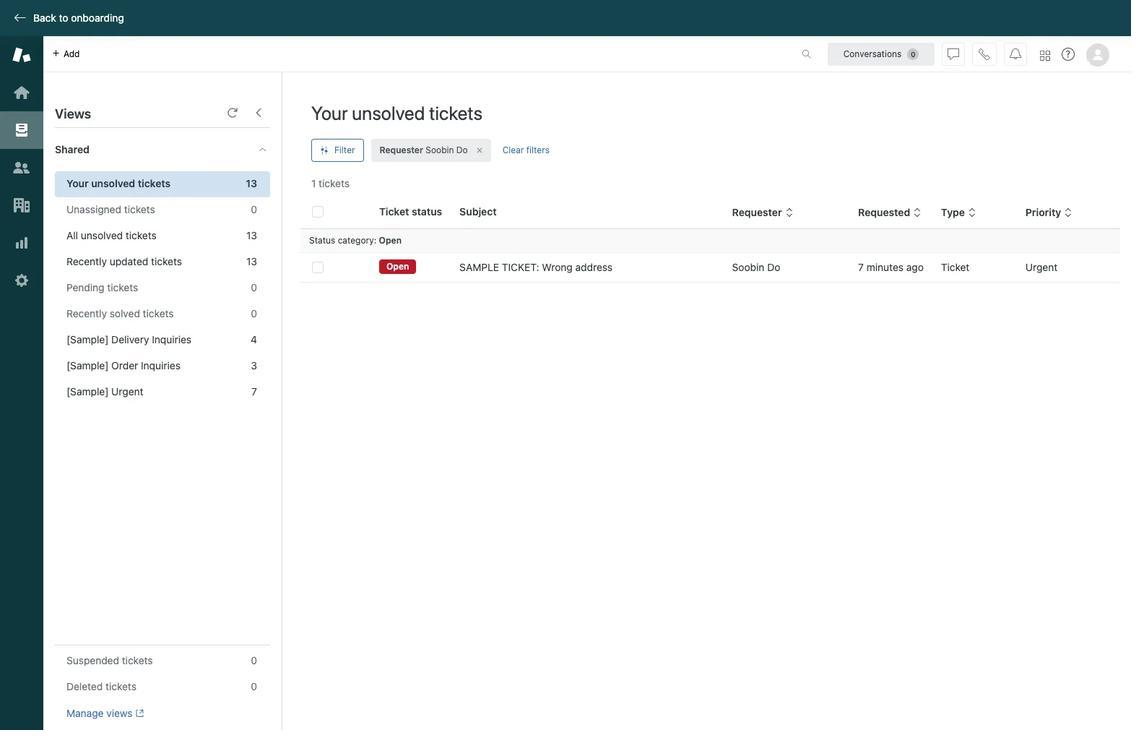 Task type: vqa. For each thing, say whether or not it's contained in the screenshot.
Requester for Requester
yes



Task type: describe. For each thing, give the bounding box(es) containing it.
0 vertical spatial unsolved
[[352, 102, 425, 124]]

inquiries for [sample] delivery inquiries
[[152, 333, 192, 346]]

requester for requester soobin do
[[380, 145, 424, 155]]

tickets up views
[[106, 680, 137, 692]]

0 vertical spatial urgent
[[1026, 261, 1058, 273]]

ticket status
[[379, 205, 443, 218]]

conversations
[[844, 48, 902, 59]]

0 horizontal spatial your
[[67, 177, 89, 189]]

row containing sample ticket: wrong address
[[301, 253, 1121, 282]]

[sample] delivery inquiries
[[67, 333, 192, 346]]

unassigned
[[67, 203, 121, 215]]

conversations button
[[828, 42, 935, 65]]

get started image
[[12, 83, 31, 102]]

[sample] urgent
[[67, 385, 144, 398]]

tickets up deleted tickets
[[122, 654, 153, 666]]

sample ticket: wrong address
[[460, 261, 613, 273]]

0 vertical spatial do
[[457, 145, 468, 155]]

1 tickets
[[312, 177, 350, 189]]

1 horizontal spatial your unsolved tickets
[[312, 102, 483, 124]]

subject
[[460, 205, 497, 218]]

add button
[[43, 36, 89, 72]]

order
[[111, 359, 138, 372]]

0 horizontal spatial soobin
[[426, 145, 454, 155]]

7 for 7 minutes ago
[[859, 261, 864, 273]]

tickets right "updated"
[[151, 255, 182, 267]]

filter button
[[312, 139, 364, 162]]

0 vertical spatial open
[[379, 235, 402, 246]]

main element
[[0, 36, 43, 730]]

onboarding
[[71, 12, 124, 24]]

unassigned tickets
[[67, 203, 155, 215]]

3
[[251, 359, 257, 372]]

requester button
[[733, 206, 794, 219]]

requester soobin do
[[380, 145, 468, 155]]

clear filters
[[503, 145, 550, 155]]

0 for unassigned tickets
[[251, 203, 257, 215]]

pending tickets
[[67, 281, 138, 293]]

filters
[[527, 145, 550, 155]]

type button
[[942, 206, 977, 219]]

zendesk image
[[0, 729, 43, 730]]

[sample] for [sample] order inquiries
[[67, 359, 109, 372]]

shared
[[55, 143, 90, 155]]

suspended
[[67, 654, 119, 666]]

ticket for ticket
[[942, 261, 970, 273]]

to
[[59, 12, 68, 24]]

organizations image
[[12, 196, 31, 215]]

minutes
[[867, 261, 904, 273]]

tickets up all unsolved tickets
[[124, 203, 155, 215]]

remove image
[[475, 146, 484, 155]]

notifications image
[[1011, 48, 1022, 60]]

all
[[67, 229, 78, 241]]

1 vertical spatial your unsolved tickets
[[67, 177, 171, 189]]

[sample] for [sample] urgent
[[67, 385, 109, 398]]

7 for 7
[[252, 385, 257, 398]]

deleted tickets
[[67, 680, 137, 692]]

1 horizontal spatial soobin
[[733, 261, 765, 273]]

1
[[312, 177, 316, 189]]

status
[[412, 205, 443, 218]]

views
[[106, 707, 133, 719]]

address
[[576, 261, 613, 273]]

tickets right solved
[[143, 307, 174, 319]]

1 vertical spatial unsolved
[[91, 177, 135, 189]]



Task type: locate. For each thing, give the bounding box(es) containing it.
1 horizontal spatial urgent
[[1026, 261, 1058, 273]]

solved
[[110, 307, 140, 319]]

tickets down shared heading
[[138, 177, 171, 189]]

requester inside requester button
[[733, 206, 783, 218]]

2 0 from the top
[[251, 281, 257, 293]]

recently solved tickets
[[67, 307, 174, 319]]

add
[[64, 48, 80, 59]]

clear
[[503, 145, 524, 155]]

0 horizontal spatial ticket
[[379, 205, 409, 218]]

reporting image
[[12, 233, 31, 252]]

2 vertical spatial 13
[[246, 255, 257, 267]]

filter
[[335, 145, 355, 155]]

4 0 from the top
[[251, 654, 257, 666]]

urgent down priority
[[1026, 261, 1058, 273]]

do left 'remove' image
[[457, 145, 468, 155]]

soobin left 'remove' image
[[426, 145, 454, 155]]

unsolved up requester soobin do
[[352, 102, 425, 124]]

admin image
[[12, 271, 31, 290]]

back
[[33, 12, 56, 24]]

your up unassigned
[[67, 177, 89, 189]]

sample
[[460, 261, 500, 273]]

7 left minutes on the top
[[859, 261, 864, 273]]

requester right the filter
[[380, 145, 424, 155]]

7 minutes ago
[[859, 261, 924, 273]]

views
[[55, 106, 91, 121]]

1 vertical spatial urgent
[[111, 385, 144, 398]]

1 vertical spatial recently
[[67, 307, 107, 319]]

13
[[246, 177, 257, 189], [246, 229, 257, 241], [246, 255, 257, 267]]

wrong
[[542, 261, 573, 273]]

1 horizontal spatial ticket
[[942, 261, 970, 273]]

13 for all unsolved tickets
[[246, 229, 257, 241]]

5 0 from the top
[[251, 680, 257, 692]]

1 recently from the top
[[67, 255, 107, 267]]

recently up pending
[[67, 255, 107, 267]]

views image
[[12, 121, 31, 140]]

your
[[312, 102, 348, 124], [67, 177, 89, 189]]

(opens in a new tab) image
[[133, 709, 144, 718]]

open
[[379, 235, 402, 246], [387, 261, 409, 272]]

tickets up 'remove' image
[[429, 102, 483, 124]]

0 vertical spatial [sample]
[[67, 333, 109, 346]]

customers image
[[12, 158, 31, 177]]

requester up soobin do
[[733, 206, 783, 218]]

1 vertical spatial 7
[[252, 385, 257, 398]]

3 0 from the top
[[251, 307, 257, 319]]

requested button
[[859, 206, 923, 219]]

0 vertical spatial requester
[[380, 145, 424, 155]]

[sample] for [sample] delivery inquiries
[[67, 333, 109, 346]]

tickets down recently updated tickets
[[107, 281, 138, 293]]

0 vertical spatial 7
[[859, 261, 864, 273]]

1 vertical spatial ticket
[[942, 261, 970, 273]]

0 vertical spatial 13
[[246, 177, 257, 189]]

0 for suspended tickets
[[251, 654, 257, 666]]

button displays agent's chat status as invisible. image
[[948, 48, 960, 60]]

1 horizontal spatial requester
[[733, 206, 783, 218]]

row
[[301, 253, 1121, 282]]

get help image
[[1063, 48, 1076, 61]]

1 vertical spatial do
[[768, 261, 781, 273]]

urgent down order
[[111, 385, 144, 398]]

back to onboarding link
[[0, 12, 131, 25]]

soobin do
[[733, 261, 781, 273]]

shared heading
[[43, 128, 282, 171]]

soobin down requester button on the top right of the page
[[733, 261, 765, 273]]

ticket right 'ago'
[[942, 261, 970, 273]]

tickets up "updated"
[[126, 229, 157, 241]]

recently down pending
[[67, 307, 107, 319]]

do down requester button on the top right of the page
[[768, 261, 781, 273]]

your unsolved tickets
[[312, 102, 483, 124], [67, 177, 171, 189]]

category:
[[338, 235, 377, 246]]

requester
[[380, 145, 424, 155], [733, 206, 783, 218]]

status category: open
[[309, 235, 402, 246]]

inquiries for [sample] order inquiries
[[141, 359, 181, 372]]

do
[[457, 145, 468, 155], [768, 261, 781, 273]]

ticket
[[379, 205, 409, 218], [942, 261, 970, 273]]

0 vertical spatial recently
[[67, 255, 107, 267]]

0 horizontal spatial 7
[[252, 385, 257, 398]]

0 vertical spatial your
[[312, 102, 348, 124]]

1 vertical spatial 13
[[246, 229, 257, 241]]

shared button
[[43, 128, 243, 171]]

updated
[[110, 255, 148, 267]]

your unsolved tickets up requester soobin do
[[312, 102, 483, 124]]

pending
[[67, 281, 104, 293]]

tickets
[[429, 102, 483, 124], [138, 177, 171, 189], [319, 177, 350, 189], [124, 203, 155, 215], [126, 229, 157, 241], [151, 255, 182, 267], [107, 281, 138, 293], [143, 307, 174, 319], [122, 654, 153, 666], [106, 680, 137, 692]]

1 vertical spatial soobin
[[733, 261, 765, 273]]

1 horizontal spatial do
[[768, 261, 781, 273]]

0 vertical spatial soobin
[[426, 145, 454, 155]]

unsolved
[[352, 102, 425, 124], [91, 177, 135, 189], [81, 229, 123, 241]]

1 vertical spatial your
[[67, 177, 89, 189]]

1 vertical spatial open
[[387, 261, 409, 272]]

requested
[[859, 206, 911, 218]]

recently for recently updated tickets
[[67, 255, 107, 267]]

1 vertical spatial requester
[[733, 206, 783, 218]]

recently
[[67, 255, 107, 267], [67, 307, 107, 319]]

refresh views pane image
[[227, 107, 239, 119]]

inquiries right delivery
[[152, 333, 192, 346]]

1 horizontal spatial your
[[312, 102, 348, 124]]

open down status category: open
[[387, 261, 409, 272]]

0 for deleted tickets
[[251, 680, 257, 692]]

1 vertical spatial [sample]
[[67, 359, 109, 372]]

1 [sample] from the top
[[67, 333, 109, 346]]

deleted
[[67, 680, 103, 692]]

unsolved up unassigned tickets at left
[[91, 177, 135, 189]]

0 for recently solved tickets
[[251, 307, 257, 319]]

open right category:
[[379, 235, 402, 246]]

0 horizontal spatial your unsolved tickets
[[67, 177, 171, 189]]

collapse views pane image
[[253, 107, 265, 119]]

0 horizontal spatial do
[[457, 145, 468, 155]]

clear filters button
[[494, 139, 559, 162]]

do inside row
[[768, 261, 781, 273]]

back to onboarding
[[33, 12, 124, 24]]

priority button
[[1026, 206, 1074, 219]]

[sample] up [sample] urgent
[[67, 359, 109, 372]]

inquiries right order
[[141, 359, 181, 372]]

0 vertical spatial ticket
[[379, 205, 409, 218]]

ticket:
[[502, 261, 540, 273]]

manage
[[67, 707, 104, 719]]

2 vertical spatial unsolved
[[81, 229, 123, 241]]

zendesk products image
[[1041, 50, 1051, 60]]

ticket left 'status'
[[379, 205, 409, 218]]

0 horizontal spatial urgent
[[111, 385, 144, 398]]

ago
[[907, 261, 924, 273]]

recently updated tickets
[[67, 255, 182, 267]]

13 for recently updated tickets
[[246, 255, 257, 267]]

manage views link
[[67, 707, 144, 720]]

requester for requester
[[733, 206, 783, 218]]

type
[[942, 206, 966, 218]]

13 for your unsolved tickets
[[246, 177, 257, 189]]

1 vertical spatial inquiries
[[141, 359, 181, 372]]

soobin
[[426, 145, 454, 155], [733, 261, 765, 273]]

2 [sample] from the top
[[67, 359, 109, 372]]

your unsolved tickets up unassigned tickets at left
[[67, 177, 171, 189]]

0 for pending tickets
[[251, 281, 257, 293]]

manage views
[[67, 707, 133, 719]]

[sample]
[[67, 333, 109, 346], [67, 359, 109, 372], [67, 385, 109, 398]]

status
[[309, 235, 336, 246]]

0
[[251, 203, 257, 215], [251, 281, 257, 293], [251, 307, 257, 319], [251, 654, 257, 666], [251, 680, 257, 692]]

sample ticket: wrong address link
[[460, 260, 613, 275]]

delivery
[[111, 333, 149, 346]]

recently for recently solved tickets
[[67, 307, 107, 319]]

ticket for ticket status
[[379, 205, 409, 218]]

1 horizontal spatial 7
[[859, 261, 864, 273]]

[sample] down [sample] order inquiries
[[67, 385, 109, 398]]

[sample] order inquiries
[[67, 359, 181, 372]]

all unsolved tickets
[[67, 229, 157, 241]]

inquiries
[[152, 333, 192, 346], [141, 359, 181, 372]]

2 recently from the top
[[67, 307, 107, 319]]

priority
[[1026, 206, 1062, 218]]

[sample] down recently solved tickets
[[67, 333, 109, 346]]

zendesk support image
[[12, 46, 31, 64]]

suspended tickets
[[67, 654, 153, 666]]

2 vertical spatial [sample]
[[67, 385, 109, 398]]

3 [sample] from the top
[[67, 385, 109, 398]]

your up filter button
[[312, 102, 348, 124]]

unsolved down unassigned
[[81, 229, 123, 241]]

1 0 from the top
[[251, 203, 257, 215]]

urgent
[[1026, 261, 1058, 273], [111, 385, 144, 398]]

0 horizontal spatial requester
[[380, 145, 424, 155]]

tickets right 1
[[319, 177, 350, 189]]

4
[[251, 333, 257, 346]]

7
[[859, 261, 864, 273], [252, 385, 257, 398]]

7 down 3
[[252, 385, 257, 398]]

0 vertical spatial your unsolved tickets
[[312, 102, 483, 124]]

0 vertical spatial inquiries
[[152, 333, 192, 346]]



